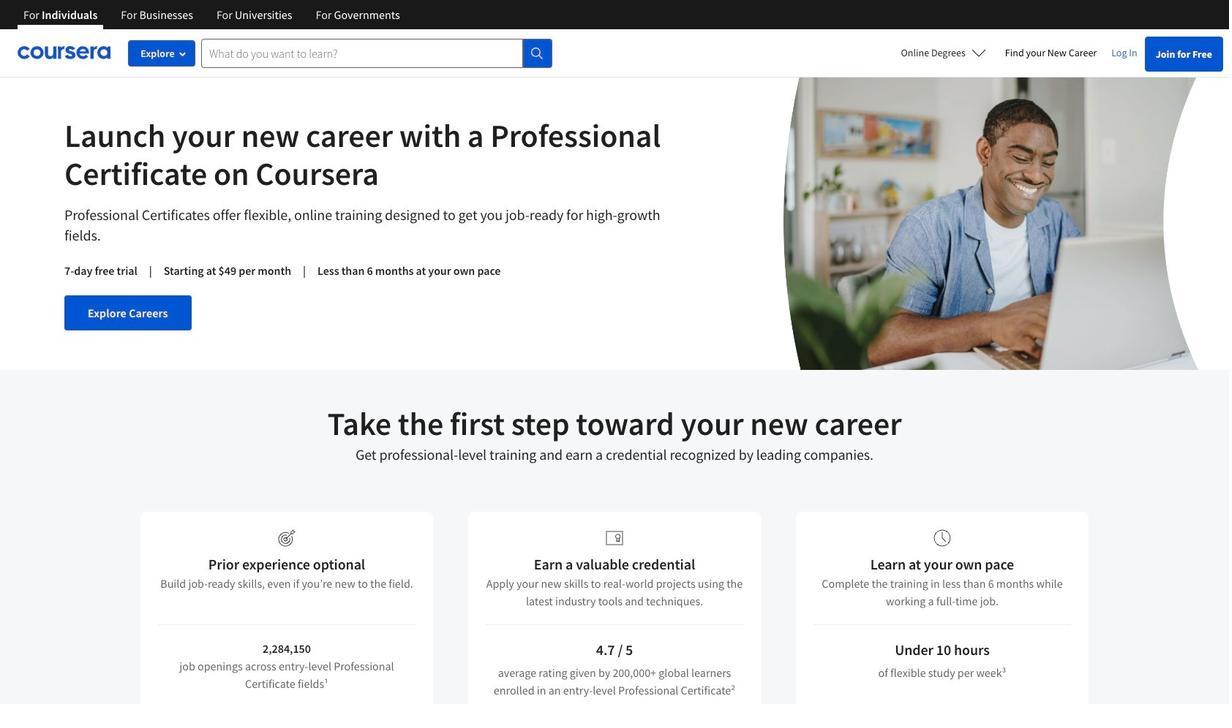 Task type: vqa. For each thing, say whether or not it's contained in the screenshot.
search field in the left of the page
yes



Task type: describe. For each thing, give the bounding box(es) containing it.
What do you want to learn? text field
[[201, 38, 523, 68]]

coursera image
[[18, 41, 110, 65]]



Task type: locate. For each thing, give the bounding box(es) containing it.
banner navigation
[[12, 0, 412, 29]]

None search field
[[201, 38, 552, 68]]



